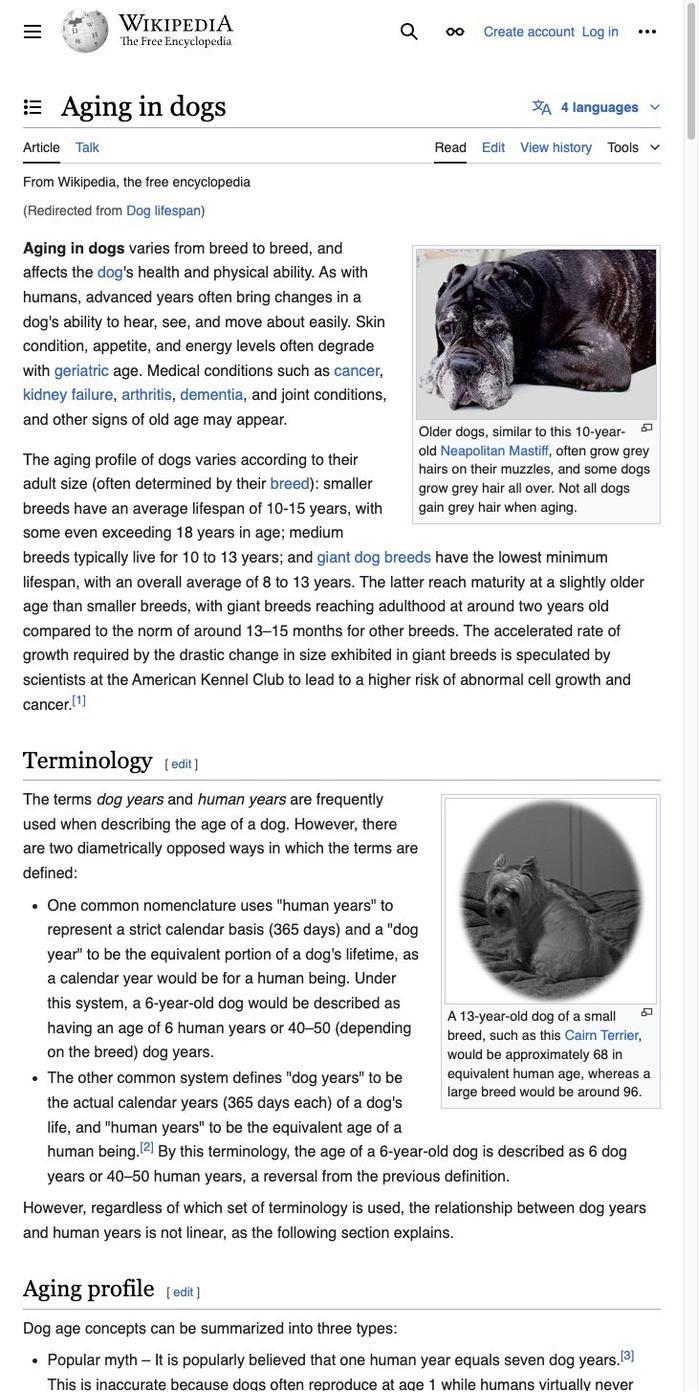 Task type: vqa. For each thing, say whether or not it's contained in the screenshot.
from
no



Task type: locate. For each thing, give the bounding box(es) containing it.
search wikipedia [ctrl-option-f] image
[[400, 22, 419, 41]]

None search field
[[274, 11, 430, 53]]

ellipsis image
[[638, 22, 657, 41]]

personal tools element
[[430, 11, 673, 53]]

menu image
[[23, 22, 42, 41]]

language progressive image
[[533, 98, 552, 117]]

listbullet image
[[23, 98, 42, 117]]



Task type: describe. For each thing, give the bounding box(es) containing it.
wikipedia image
[[119, 14, 233, 32]]

appearance image
[[446, 22, 465, 41]]

the free encyclopedia image
[[120, 36, 232, 49]]



